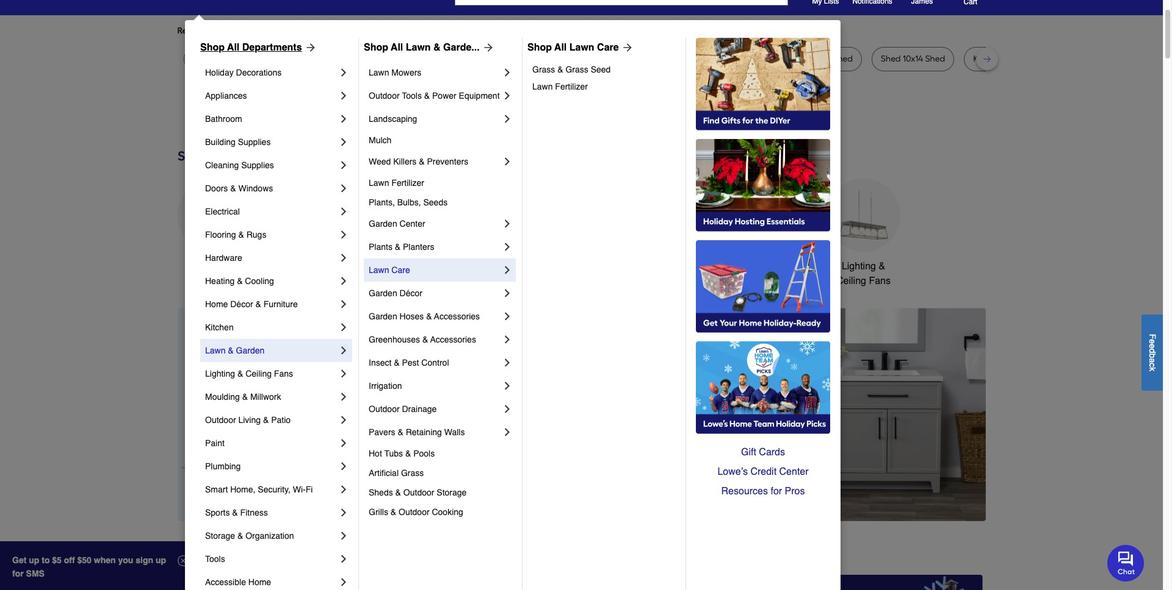 Task type: locate. For each thing, give the bounding box(es) containing it.
shop all departments link
[[200, 40, 317, 55]]

kitchen inside kitchen faucets button
[[457, 261, 490, 272]]

outdoor down irrigation
[[369, 405, 400, 415]]

recommended searches for you
[[177, 26, 303, 36]]

1 horizontal spatial up
[[156, 556, 166, 566]]

heating & cooling
[[205, 277, 274, 286]]

1 vertical spatial fans
[[274, 369, 293, 379]]

grass down toilet
[[532, 65, 555, 74]]

wi-
[[293, 485, 306, 495]]

lawn down plants
[[369, 266, 389, 275]]

1 horizontal spatial all
[[391, 42, 403, 53]]

building
[[205, 137, 236, 147]]

seed
[[591, 65, 611, 74]]

chevron right image for garden hoses & accessories
[[501, 311, 513, 323]]

smart inside button
[[743, 261, 769, 272]]

0 vertical spatial supplies
[[238, 137, 271, 147]]

cleaning
[[205, 161, 239, 170]]

0 vertical spatial ceiling
[[836, 276, 866, 287]]

lighting & ceiling fans
[[836, 261, 891, 287], [205, 369, 293, 379]]

1 horizontal spatial lawn fertilizer
[[532, 82, 588, 92]]

hoses
[[400, 312, 424, 322]]

all up lawn mowers
[[391, 42, 403, 53]]

1 vertical spatial appliances
[[190, 261, 238, 272]]

you up shop all lawn & garde...
[[397, 26, 411, 36]]

holiday hosting essentials. image
[[696, 139, 830, 232]]

heating & cooling link
[[205, 270, 338, 293]]

shop down recommended
[[200, 42, 225, 53]]

0 vertical spatial kitchen
[[457, 261, 490, 272]]

tools down mowers
[[402, 91, 422, 101]]

1 horizontal spatial center
[[779, 467, 809, 478]]

1 horizontal spatial lighting & ceiling fans
[[836, 261, 891, 287]]

1 vertical spatial care
[[392, 266, 410, 275]]

0 horizontal spatial decorations
[[236, 68, 282, 78]]

smart for smart home, security, wi-fi
[[205, 485, 228, 495]]

chevron right image for doors & windows
[[338, 183, 350, 195]]

1 horizontal spatial kitchen
[[457, 261, 490, 272]]

chevron right image
[[501, 67, 513, 79], [501, 90, 513, 102], [501, 113, 513, 125], [338, 136, 350, 148], [501, 156, 513, 168], [338, 159, 350, 172], [338, 183, 350, 195], [501, 218, 513, 230], [501, 264, 513, 277], [338, 275, 350, 288], [338, 299, 350, 311], [338, 322, 350, 334], [338, 391, 350, 404], [501, 404, 513, 416], [338, 415, 350, 427], [501, 427, 513, 439], [338, 484, 350, 496]]

lawn fertilizer down grass & grass seed
[[532, 82, 588, 92]]

appliances button
[[177, 179, 251, 274]]

0 vertical spatial storage
[[437, 488, 467, 498]]

1 horizontal spatial smart
[[743, 261, 769, 272]]

0 vertical spatial bathroom
[[205, 114, 242, 124]]

fitness
[[240, 509, 268, 518]]

0 horizontal spatial fertilizer
[[392, 178, 424, 188]]

0 horizontal spatial all
[[227, 42, 239, 53]]

1 vertical spatial bathroom
[[657, 261, 699, 272]]

décor
[[400, 289, 422, 299], [230, 300, 253, 310]]

ceiling inside button
[[836, 276, 866, 287]]

0 vertical spatial home
[[772, 261, 798, 272]]

0 horizontal spatial center
[[400, 219, 425, 229]]

shed right 10x14
[[925, 54, 945, 64]]

0 horizontal spatial up
[[29, 556, 39, 566]]

chevron right image for lawn care
[[501, 264, 513, 277]]

lowe's wishes you and your family a happy hanukkah. image
[[177, 103, 986, 134]]

2 horizontal spatial all
[[554, 42, 567, 53]]

3 shed from the left
[[881, 54, 901, 64]]

1 horizontal spatial storage
[[437, 488, 467, 498]]

0 horizontal spatial care
[[392, 266, 410, 275]]

1 horizontal spatial décor
[[400, 289, 422, 299]]

bathroom button
[[641, 179, 715, 274]]

0 horizontal spatial fans
[[274, 369, 293, 379]]

recommended searches for you heading
[[177, 25, 986, 37]]

0 vertical spatial care
[[597, 42, 619, 53]]

more suggestions for you
[[313, 26, 411, 36]]

fertilizer up the plants, bulbs, seeds on the top
[[392, 178, 424, 188]]

moulding & millwork link
[[205, 386, 338, 409]]

hot tubs & pools link
[[369, 444, 513, 464]]

chat invite button image
[[1107, 545, 1145, 582]]

recommended
[[177, 26, 236, 36]]

2 you from the left
[[397, 26, 411, 36]]

smart for smart home
[[743, 261, 769, 272]]

0 horizontal spatial décor
[[230, 300, 253, 310]]

lawn inside "link"
[[406, 42, 431, 53]]

living
[[238, 416, 261, 426]]

chevron right image for flooring & rugs
[[338, 229, 350, 241]]

decorations up garden décor
[[374, 276, 426, 287]]

care down the plants & planters
[[392, 266, 410, 275]]

arrow left image
[[404, 415, 417, 427]]

0 horizontal spatial you
[[288, 26, 303, 36]]

get up to 2 free select tools or batteries when you buy 1 with select purchases. image
[[180, 576, 435, 591]]

1 vertical spatial center
[[779, 467, 809, 478]]

chevron right image
[[338, 67, 350, 79], [338, 90, 350, 102], [338, 113, 350, 125], [338, 206, 350, 218], [338, 229, 350, 241], [501, 241, 513, 253], [338, 252, 350, 264], [501, 288, 513, 300], [501, 311, 513, 323], [501, 334, 513, 346], [338, 345, 350, 357], [501, 357, 513, 369], [338, 368, 350, 380], [501, 380, 513, 393], [338, 438, 350, 450], [338, 461, 350, 473], [338, 507, 350, 520], [338, 531, 350, 543], [338, 554, 350, 566], [338, 577, 350, 589]]

chevron right image for kitchen
[[338, 322, 350, 334]]

1 horizontal spatial you
[[397, 26, 411, 36]]

& inside "link"
[[433, 42, 441, 53]]

& inside 'link'
[[228, 346, 234, 356]]

1 e from the top
[[1148, 339, 1157, 344]]

lawn fertilizer up the plants, bulbs, seeds on the top
[[369, 178, 424, 188]]

0 horizontal spatial kitchen
[[205, 323, 234, 333]]

home décor & furniture
[[205, 300, 298, 310]]

irrigation
[[369, 382, 402, 391]]

landscaping
[[369, 114, 417, 124]]

décor down christmas decorations
[[400, 289, 422, 299]]

outdoor down moulding at the bottom of page
[[205, 416, 236, 426]]

kitchen left faucets
[[457, 261, 490, 272]]

0 horizontal spatial tools
[[205, 555, 225, 565]]

0 horizontal spatial lighting
[[205, 369, 235, 379]]

lowe's
[[718, 467, 748, 478]]

garden décor link
[[369, 282, 501, 305]]

storage down sports
[[205, 532, 235, 542]]

arrow right image inside shop all lawn & garde... "link"
[[480, 42, 494, 54]]

1 vertical spatial kitchen
[[205, 323, 234, 333]]

chevron right image for weed killers & preventers
[[501, 156, 513, 168]]

arrow right image for shop all lawn & garde...
[[480, 42, 494, 54]]

0 horizontal spatial grass
[[401, 469, 424, 479]]

outdoor up grills & outdoor cooking
[[403, 488, 434, 498]]

e up b
[[1148, 344, 1157, 349]]

1 vertical spatial lighting
[[205, 369, 235, 379]]

up right sign
[[156, 556, 166, 566]]

shop for shop all lawn care
[[527, 42, 552, 53]]

1 horizontal spatial grass
[[532, 65, 555, 74]]

0 horizontal spatial arrow right image
[[302, 42, 317, 54]]

sheds & outdoor storage
[[369, 488, 467, 498]]

kitchen inside kitchen link
[[205, 323, 234, 333]]

care up quikrete
[[597, 42, 619, 53]]

1 horizontal spatial bathroom
[[657, 261, 699, 272]]

furniture
[[264, 300, 298, 310]]

1 horizontal spatial ceiling
[[836, 276, 866, 287]]

shed left 10x14
[[881, 54, 901, 64]]

center up pros
[[779, 467, 809, 478]]

shop for shop all lawn & garde...
[[364, 42, 388, 53]]

decorations inside "button"
[[374, 276, 426, 287]]

plants
[[369, 242, 392, 252]]

lighting
[[842, 261, 876, 272], [205, 369, 235, 379]]

1 vertical spatial lawn fertilizer link
[[369, 173, 513, 193]]

all down recommended searches for you
[[227, 42, 239, 53]]

chevron right image for garden décor
[[501, 288, 513, 300]]

0 horizontal spatial shop
[[200, 42, 225, 53]]

pavers & retaining walls
[[369, 428, 465, 438]]

supplies up windows
[[241, 161, 274, 170]]

storage & organization
[[205, 532, 294, 542]]

get up to $5 off $50 when you sign up for sms
[[12, 556, 166, 579]]

doors & windows
[[205, 184, 273, 194]]

outdoor living & patio
[[205, 416, 291, 426]]

lawn fertilizer link
[[532, 78, 677, 95], [369, 173, 513, 193]]

resources for pros
[[721, 487, 805, 498]]

insect & pest control link
[[369, 352, 501, 375]]

power
[[432, 91, 456, 101]]

arrow right image
[[302, 42, 317, 54], [480, 42, 494, 54], [963, 415, 975, 427]]

you up departments at left
[[288, 26, 303, 36]]

chevron right image for moulding & millwork
[[338, 391, 350, 404]]

1 vertical spatial supplies
[[241, 161, 274, 170]]

2 horizontal spatial shop
[[527, 42, 552, 53]]

kitchen up lawn & garden at the bottom
[[205, 323, 234, 333]]

insect
[[369, 358, 392, 368]]

0 horizontal spatial lawn fertilizer
[[369, 178, 424, 188]]

home for smart home
[[772, 261, 798, 272]]

outdoor for outdoor living & patio
[[205, 416, 236, 426]]

grass down quikrete
[[566, 65, 588, 74]]

cleaning supplies
[[205, 161, 274, 170]]

up to 35 percent off select grills and accessories. image
[[728, 576, 983, 591]]

2 all from the left
[[391, 42, 403, 53]]

0 vertical spatial lighting
[[842, 261, 876, 272]]

gift cards link
[[696, 443, 830, 463]]

accessories down garden décor link
[[434, 312, 480, 322]]

supplies up the cleaning supplies
[[238, 137, 271, 147]]

grass inside artificial grass link
[[401, 469, 424, 479]]

b
[[1148, 354, 1157, 358]]

fertilizer
[[555, 82, 588, 92], [392, 178, 424, 188]]

0 horizontal spatial smart
[[205, 485, 228, 495]]

more inside more suggestions for you link
[[313, 26, 332, 36]]

1 horizontal spatial lighting
[[842, 261, 876, 272]]

0 vertical spatial lighting & ceiling fans
[[836, 261, 891, 287]]

0 vertical spatial fans
[[869, 276, 891, 287]]

1 vertical spatial ceiling
[[246, 369, 272, 379]]

garden down kitchen link
[[236, 346, 265, 356]]

garden down plants, at the top left
[[369, 219, 397, 229]]

1 vertical spatial tools
[[205, 555, 225, 565]]

garden for garden hoses & accessories
[[369, 312, 397, 322]]

chevron right image for tools
[[338, 554, 350, 566]]

1 vertical spatial home
[[205, 300, 228, 310]]

scroll to item #2 image
[[657, 500, 686, 505]]

lawn & garden link
[[205, 339, 338, 363]]

0 vertical spatial tools
[[402, 91, 422, 101]]

0 vertical spatial fertilizer
[[555, 82, 588, 92]]

1 horizontal spatial care
[[597, 42, 619, 53]]

0 vertical spatial lawn fertilizer link
[[532, 78, 677, 95]]

appliances link
[[205, 84, 338, 107]]

cards
[[759, 447, 785, 458]]

1 vertical spatial lighting & ceiling fans
[[205, 369, 293, 379]]

chevron right image for insect & pest control
[[501, 357, 513, 369]]

quikrete
[[577, 54, 610, 64]]

all up grass & grass seed
[[554, 42, 567, 53]]

lighting & ceiling fans link
[[205, 363, 338, 386]]

lawn up moulding at the bottom of page
[[205, 346, 226, 356]]

appliances up heating
[[190, 261, 238, 272]]

pavers & retaining walls link
[[369, 421, 501, 444]]

paint link
[[205, 432, 338, 455]]

chevron right image for irrigation
[[501, 380, 513, 393]]

grass up the sheds & outdoor storage
[[401, 469, 424, 479]]

when
[[94, 556, 116, 566]]

None search field
[[455, 0, 788, 17]]

organization
[[246, 532, 294, 542]]

3 shop from the left
[[527, 42, 552, 53]]

supplies
[[238, 137, 271, 147], [241, 161, 274, 170]]

1 vertical spatial storage
[[205, 532, 235, 542]]

0 vertical spatial appliances
[[205, 91, 247, 101]]

0 horizontal spatial ceiling
[[246, 369, 272, 379]]

lawn mowers
[[369, 68, 421, 78]]

chevron right image for paint
[[338, 438, 350, 450]]

lawn inside 'link'
[[205, 346, 226, 356]]

equipment
[[459, 91, 500, 101]]

1 vertical spatial décor
[[230, 300, 253, 310]]

shop inside "link"
[[364, 42, 388, 53]]

storage & organization link
[[205, 525, 338, 548]]

doors & windows link
[[205, 177, 338, 200]]

2 shop from the left
[[364, 42, 388, 53]]

home inside button
[[772, 261, 798, 272]]

2 horizontal spatial home
[[772, 261, 798, 272]]

0 vertical spatial décor
[[400, 289, 422, 299]]

outdoor up landscaping
[[369, 91, 400, 101]]

tools up the accessible on the left of page
[[205, 555, 225, 565]]

1 all from the left
[[227, 42, 239, 53]]

1 horizontal spatial decorations
[[374, 276, 426, 287]]

supplies for cleaning supplies
[[241, 161, 274, 170]]

0 horizontal spatial more
[[177, 544, 218, 563]]

0 vertical spatial smart
[[743, 261, 769, 272]]

shed left outdoor
[[718, 54, 737, 64]]

1 vertical spatial more
[[177, 544, 218, 563]]

2 shed from the left
[[833, 54, 853, 64]]

shop down more suggestions for you link
[[364, 42, 388, 53]]

garden down lawn care
[[369, 289, 397, 299]]

1 horizontal spatial fertilizer
[[555, 82, 588, 92]]

1 vertical spatial smart
[[205, 485, 228, 495]]

chevron right image for hardware
[[338, 252, 350, 264]]

1 horizontal spatial shop
[[364, 42, 388, 53]]

kobalt
[[973, 54, 998, 64]]

storage up cooking
[[437, 488, 467, 498]]

0 horizontal spatial bathroom
[[205, 114, 242, 124]]

&
[[433, 42, 441, 53], [558, 65, 563, 74], [424, 91, 430, 101], [419, 157, 425, 167], [230, 184, 236, 194], [238, 230, 244, 240], [395, 242, 401, 252], [879, 261, 885, 272], [237, 277, 243, 286], [255, 300, 261, 310], [426, 312, 432, 322], [422, 335, 428, 345], [228, 346, 234, 356], [394, 358, 400, 368], [237, 369, 243, 379], [242, 393, 248, 402], [263, 416, 269, 426], [398, 428, 403, 438], [405, 449, 411, 459], [395, 488, 401, 498], [391, 508, 396, 518], [232, 509, 238, 518], [237, 532, 243, 542]]

pest
[[402, 358, 419, 368]]

1 horizontal spatial fans
[[869, 276, 891, 287]]

2 horizontal spatial grass
[[566, 65, 588, 74]]

for left pros
[[771, 487, 782, 498]]

1 shop from the left
[[200, 42, 225, 53]]

toilet
[[529, 54, 549, 64]]

chevron right image for cleaning supplies
[[338, 159, 350, 172]]

more
[[313, 26, 332, 36], [177, 544, 218, 563]]

all inside "link"
[[391, 42, 403, 53]]

decorations down shop all departments link
[[236, 68, 282, 78]]

up left the to
[[29, 556, 39, 566]]

more left suggestions
[[313, 26, 332, 36]]

1 horizontal spatial tools
[[402, 91, 422, 101]]

tubs
[[384, 449, 403, 459]]

2 vertical spatial home
[[248, 578, 271, 588]]

accessories up control
[[430, 335, 476, 345]]

fertilizer down grass & grass seed
[[555, 82, 588, 92]]

arrow right image inside shop all departments link
[[302, 42, 317, 54]]

3 all from the left
[[554, 42, 567, 53]]

artificial grass
[[369, 469, 424, 479]]

shop all lawn & garde...
[[364, 42, 480, 53]]

bathroom inside button
[[657, 261, 699, 272]]

0 vertical spatial accessories
[[434, 312, 480, 322]]

& inside button
[[879, 261, 885, 272]]

appliances down holiday
[[205, 91, 247, 101]]

for down get
[[12, 570, 24, 579]]

insect & pest control
[[369, 358, 449, 368]]

0 vertical spatial decorations
[[236, 68, 282, 78]]

décor down heating & cooling
[[230, 300, 253, 310]]

lawn fertilizer link down the seed
[[532, 78, 677, 95]]

security,
[[258, 485, 290, 495]]

smart home
[[743, 261, 798, 272]]

more up the accessible on the left of page
[[177, 544, 218, 563]]

chevron right image for lawn & garden
[[338, 345, 350, 357]]

1 vertical spatial decorations
[[374, 276, 426, 287]]

garden inside 'link'
[[236, 346, 265, 356]]

lawn fertilizer link up "seeds"
[[369, 173, 513, 193]]

1 horizontal spatial more
[[313, 26, 332, 36]]

shed right storage
[[833, 54, 853, 64]]

shop up toilet
[[527, 42, 552, 53]]

all for shop all departments
[[227, 42, 239, 53]]

0 vertical spatial more
[[313, 26, 332, 36]]

lighting & ceiling fans button
[[827, 179, 900, 289]]

1 you from the left
[[288, 26, 303, 36]]

1 shed from the left
[[718, 54, 737, 64]]

tools
[[402, 91, 422, 101], [205, 555, 225, 565]]

e up d
[[1148, 339, 1157, 344]]

lawn & garden
[[205, 346, 265, 356]]

1 horizontal spatial home
[[248, 578, 271, 588]]

1 vertical spatial lawn fertilizer
[[369, 178, 424, 188]]

planters
[[403, 242, 434, 252]]

outdoor tools & power equipment link
[[369, 84, 501, 107]]

0 horizontal spatial storage
[[205, 532, 235, 542]]

resources for pros link
[[696, 482, 830, 502]]

1 horizontal spatial lawn fertilizer link
[[532, 78, 677, 95]]

decorations for holiday
[[236, 68, 282, 78]]

ceiling
[[836, 276, 866, 287], [246, 369, 272, 379]]

plants, bulbs, seeds
[[369, 198, 448, 208]]

4 shed from the left
[[925, 54, 945, 64]]

lawn up mowers
[[406, 42, 431, 53]]

chevron right image for lawn mowers
[[501, 67, 513, 79]]

1 horizontal spatial arrow right image
[[480, 42, 494, 54]]

for up departments at left
[[276, 26, 287, 36]]

all for shop all lawn & garde...
[[391, 42, 403, 53]]

1 vertical spatial accessories
[[430, 335, 476, 345]]

shed for shed
[[833, 54, 853, 64]]

shed for shed 10x14 shed
[[881, 54, 901, 64]]

for right suggestions
[[384, 26, 395, 36]]

garden up greenhouses at the left of page
[[369, 312, 397, 322]]

center down bulbs,
[[400, 219, 425, 229]]

chevron right image for home décor & furniture
[[338, 299, 350, 311]]



Task type: describe. For each thing, give the bounding box(es) containing it.
chevron right image for pavers & retaining walls
[[501, 427, 513, 439]]

lighting inside lighting & ceiling fans
[[842, 261, 876, 272]]

lighting & ceiling fans inside button
[[836, 261, 891, 287]]

supplies for building supplies
[[238, 137, 271, 147]]

mulch
[[369, 136, 392, 145]]

chevron right image for landscaping
[[501, 113, 513, 125]]

garden center
[[369, 219, 425, 229]]

up to 25 percent off select small appliances. image
[[454, 576, 709, 591]]

cooking
[[432, 508, 463, 518]]

grass & grass seed link
[[532, 61, 677, 78]]

hardware
[[205, 253, 242, 263]]

$5
[[52, 556, 62, 566]]

walls
[[444, 428, 465, 438]]

kitchen for kitchen faucets
[[457, 261, 490, 272]]

décor for departments
[[230, 300, 253, 310]]

drainage
[[402, 405, 437, 415]]

center inside 'link'
[[779, 467, 809, 478]]

chevron right image for plants & planters
[[501, 241, 513, 253]]

kitchen link
[[205, 316, 338, 339]]

chevron right image for greenhouses & accessories
[[501, 334, 513, 346]]

you for more suggestions for you
[[397, 26, 411, 36]]

deals
[[272, 544, 318, 563]]

garden for garden center
[[369, 219, 397, 229]]

outdoor for outdoor drainage
[[369, 405, 400, 415]]

outdoor drainage link
[[369, 398, 501, 421]]

sheds & outdoor storage link
[[369, 484, 513, 503]]

chevron right image for building supplies
[[338, 136, 350, 148]]

plants & planters
[[369, 242, 434, 252]]

chevron right image for sports & fitness
[[338, 507, 350, 520]]

0 horizontal spatial lawn fertilizer link
[[369, 173, 513, 193]]

sports & fitness
[[205, 509, 268, 518]]

get your home holiday-ready. image
[[696, 241, 830, 333]]

pros
[[785, 487, 805, 498]]

2 e from the top
[[1148, 344, 1157, 349]]

accessible home link
[[205, 571, 338, 591]]

plants & planters link
[[369, 236, 501, 259]]

shop all lawn care link
[[527, 40, 633, 55]]

fans inside lighting & ceiling fans button
[[869, 276, 891, 287]]

sports
[[205, 509, 230, 518]]

sms
[[26, 570, 44, 579]]

chevron right image for appliances
[[338, 90, 350, 102]]

kitchen faucets button
[[456, 179, 529, 274]]

f e e d b a c k
[[1148, 334, 1157, 372]]

f
[[1148, 334, 1157, 339]]

chevron right image for heating & cooling
[[338, 275, 350, 288]]

chevron right image for outdoor living & patio
[[338, 415, 350, 427]]

electrical
[[205, 207, 240, 217]]

greenhouses
[[369, 335, 420, 345]]

$50
[[77, 556, 92, 566]]

landscaping link
[[369, 107, 501, 131]]

you for recommended searches for you
[[288, 26, 303, 36]]

all for shop all lawn care
[[554, 42, 567, 53]]

weed killers & preventers link
[[369, 150, 501, 173]]

1 vertical spatial fertilizer
[[392, 178, 424, 188]]

moulding & millwork
[[205, 393, 281, 402]]

shop for shop all departments
[[200, 42, 225, 53]]

2 horizontal spatial arrow right image
[[963, 415, 975, 427]]

chevron right image for accessible home
[[338, 577, 350, 589]]

more for more suggestions for you
[[313, 26, 332, 36]]

0 horizontal spatial home
[[205, 300, 228, 310]]

chevron right image for bathroom
[[338, 113, 350, 125]]

chevron right image for outdoor tools & power equipment
[[501, 90, 513, 102]]

artificial grass link
[[369, 464, 513, 484]]

home for accessible home
[[248, 578, 271, 588]]

a
[[1148, 358, 1157, 363]]

decorations for christmas
[[374, 276, 426, 287]]

f e e d b a c k button
[[1142, 315, 1163, 391]]

chevron right image for lighting & ceiling fans
[[338, 368, 350, 380]]

more great deals
[[177, 544, 318, 563]]

credit
[[751, 467, 777, 478]]

find gifts for the diyer. image
[[696, 38, 830, 131]]

greenhouses & accessories link
[[369, 328, 501, 352]]

outdoor for outdoor tools & power equipment
[[369, 91, 400, 101]]

shop all departments
[[200, 42, 302, 53]]

outdoor
[[739, 54, 772, 64]]

lawn down toilet
[[532, 82, 553, 92]]

christmas decorations
[[374, 261, 426, 287]]

lawn up quikrete
[[569, 42, 594, 53]]

sign
[[136, 556, 153, 566]]

d
[[1148, 349, 1157, 354]]

grass & grass seed
[[532, 65, 611, 74]]

garden décor
[[369, 289, 422, 299]]

gift
[[741, 447, 756, 458]]

chevron right image for electrical
[[338, 206, 350, 218]]

0 vertical spatial center
[[400, 219, 425, 229]]

chevron right image for outdoor drainage
[[501, 404, 513, 416]]

arrow right image
[[619, 42, 633, 54]]

smart home, security, wi-fi
[[205, 485, 313, 495]]

for inside get up to $5 off $50 when you sign up for sms
[[12, 570, 24, 579]]

2 up from the left
[[156, 556, 166, 566]]

outdoor down the sheds & outdoor storage
[[399, 508, 430, 518]]

plumbing link
[[205, 455, 338, 479]]

sports & fitness link
[[205, 502, 338, 525]]

bulbs,
[[397, 198, 421, 208]]

chevron right image for storage & organization
[[338, 531, 350, 543]]

lawn care link
[[369, 259, 501, 282]]

shed 10x14 shed
[[881, 54, 945, 64]]

storage inside storage & organization link
[[205, 532, 235, 542]]

lawn up plants, at the top left
[[369, 178, 389, 188]]

bathroom link
[[205, 107, 338, 131]]

chevron right image for smart home, security, wi-fi
[[338, 484, 350, 496]]

board
[[666, 54, 689, 64]]

arrow right image for shop all departments
[[302, 42, 317, 54]]

kitchen for kitchen
[[205, 323, 234, 333]]

chevron right image for holiday decorations
[[338, 67, 350, 79]]

lowe's credit center link
[[696, 463, 830, 482]]

0 vertical spatial lawn fertilizer
[[532, 82, 588, 92]]

hardie
[[638, 54, 664, 64]]

grills
[[369, 508, 388, 518]]

scroll to item #3 image
[[686, 500, 715, 505]]

appliances inside button
[[190, 261, 238, 272]]

more suggestions for you link
[[313, 25, 421, 37]]

mulch link
[[369, 131, 513, 150]]

killers
[[393, 157, 417, 167]]

1 up from the left
[[29, 556, 39, 566]]

décor for lawn
[[400, 289, 422, 299]]

Search Query text field
[[455, 0, 733, 5]]

chevron right image for garden center
[[501, 218, 513, 230]]

garden for garden décor
[[369, 289, 397, 299]]

get
[[12, 556, 26, 566]]

lowe's home team holiday picks. image
[[696, 342, 830, 435]]

outdoor drainage
[[369, 405, 437, 415]]

25 days of deals. don't miss deals every day. same-day delivery on in-stock orders placed by 2 p m. image
[[177, 308, 375, 522]]

storage inside sheds & outdoor storage link
[[437, 488, 467, 498]]

plants,
[[369, 198, 395, 208]]

hardie board
[[638, 54, 689, 64]]

0 horizontal spatial lighting & ceiling fans
[[205, 369, 293, 379]]

shed for shed outdoor storage
[[718, 54, 737, 64]]

patio
[[271, 416, 291, 426]]

chevron right image for plumbing
[[338, 461, 350, 473]]

10x14
[[903, 54, 923, 64]]

home,
[[230, 485, 255, 495]]

up to 40 percent off select vanities. plus, get free local delivery on select vanities. image
[[394, 308, 986, 522]]

c
[[1148, 363, 1157, 367]]

christmas decorations button
[[363, 179, 436, 289]]

accessible
[[205, 578, 246, 588]]

plumbing
[[205, 462, 241, 472]]

control
[[421, 358, 449, 368]]

more for more great deals
[[177, 544, 218, 563]]

shop 25 days of deals by category image
[[177, 146, 986, 166]]

weed
[[369, 157, 391, 167]]

shed outdoor storage
[[718, 54, 805, 64]]

shop all lawn care
[[527, 42, 619, 53]]

heating
[[205, 277, 235, 286]]

holiday decorations link
[[205, 61, 338, 84]]

artificial
[[369, 469, 399, 479]]

hardware link
[[205, 247, 338, 270]]

searches
[[238, 26, 274, 36]]

garden hoses & accessories link
[[369, 305, 501, 328]]

holiday
[[205, 68, 234, 78]]

tools link
[[205, 548, 338, 571]]

fans inside lighting & ceiling fans link
[[274, 369, 293, 379]]

lawn left mowers
[[369, 68, 389, 78]]



Task type: vqa. For each thing, say whether or not it's contained in the screenshot.
Moulding & Millwork
yes



